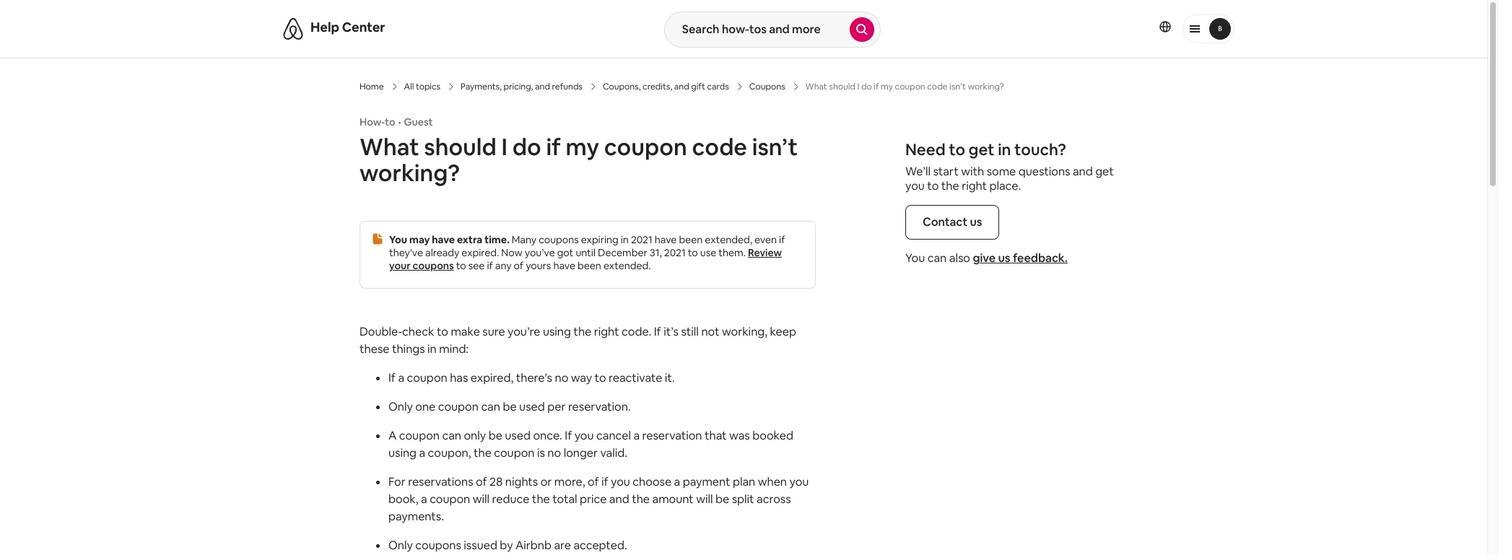 Task type: locate. For each thing, give the bounding box(es) containing it.
and down if you
[[610, 492, 630, 507]]

used left per
[[519, 399, 545, 415]]

give us feedback. link
[[973, 251, 1068, 266]]

you inside a coupon can only be used once. if you cancel a reservation that was booked using a coupon, the coupon is no longer valid.
[[575, 428, 594, 444]]

payments,
[[461, 81, 502, 92]]

in up some
[[998, 139, 1012, 160]]

coupons inside many coupons expiring in 2021 have been extended, even if they've already expired. now you've got until december 31, 2021 to use them.
[[539, 233, 579, 246]]

1 horizontal spatial 2021
[[664, 246, 686, 259]]

0 vertical spatial if
[[546, 132, 561, 162]]

0 vertical spatial you
[[389, 233, 408, 246]]

extra
[[457, 233, 483, 246]]

coupon
[[604, 132, 687, 162], [407, 371, 448, 386], [438, 399, 479, 415], [399, 428, 440, 444], [494, 446, 535, 461], [430, 492, 470, 507]]

a
[[398, 371, 405, 386], [634, 428, 640, 444], [419, 446, 426, 461], [674, 475, 681, 490], [421, 492, 427, 507]]

extended.
[[604, 259, 651, 272]]

using
[[543, 324, 571, 340], [389, 446, 417, 461]]

1 vertical spatial you
[[906, 251, 926, 266]]

expired.
[[462, 246, 499, 259]]

right inside double-check to make sure you're using the right code. if it's still not working, keep these things in mind:
[[594, 324, 619, 340]]

1 vertical spatial you
[[575, 428, 594, 444]]

be down expired,
[[503, 399, 517, 415]]

was
[[730, 428, 750, 444]]

0 vertical spatial if
[[654, 324, 661, 340]]

you inside the 'for reservations of 28 nights or more, of if you choose a payment plan when you book, a coupon will reduce the total price and the amount will be split across payments.'
[[790, 475, 809, 490]]

to left •
[[385, 116, 396, 129]]

you left also
[[906, 251, 926, 266]]

1 only from the top
[[389, 399, 413, 415]]

0 vertical spatial using
[[543, 324, 571, 340]]

1 vertical spatial can
[[481, 399, 501, 415]]

used for once.
[[505, 428, 531, 444]]

payment
[[683, 475, 731, 490]]

coupon inside what should i do if my coupon code isn't working?
[[604, 132, 687, 162]]

a left coupon,
[[419, 446, 426, 461]]

you for you may have extra time.
[[389, 233, 408, 246]]

0 vertical spatial no
[[555, 371, 569, 386]]

1 vertical spatial been
[[578, 259, 602, 272]]

there's
[[516, 371, 553, 386]]

1 vertical spatial in
[[621, 233, 629, 246]]

1 horizontal spatial using
[[543, 324, 571, 340]]

coupon down "reservations"
[[430, 492, 470, 507]]

should
[[424, 132, 497, 162]]

coupons inside review your coupons
[[413, 259, 454, 272]]

already
[[426, 246, 460, 259]]

the up way
[[574, 324, 592, 340]]

been right got
[[578, 259, 602, 272]]

coupons up to see if any of yours have been extended.
[[539, 233, 579, 246]]

split
[[732, 492, 755, 507]]

2 horizontal spatial of
[[588, 475, 599, 490]]

2 vertical spatial coupons
[[416, 538, 461, 553]]

no right is
[[548, 446, 561, 461]]

2 vertical spatial if
[[565, 428, 572, 444]]

if down things
[[389, 371, 396, 386]]

0 vertical spatial you
[[906, 178, 925, 194]]

can down expired,
[[481, 399, 501, 415]]

double-
[[360, 324, 402, 340]]

coupons for many
[[539, 233, 579, 246]]

0 vertical spatial been
[[679, 233, 703, 246]]

0 vertical spatial get
[[969, 139, 995, 160]]

1 vertical spatial right
[[594, 324, 619, 340]]

only down payments.
[[389, 538, 413, 553]]

1 vertical spatial no
[[548, 446, 561, 461]]

of up price
[[588, 475, 599, 490]]

be right only
[[489, 428, 503, 444]]

it.
[[665, 371, 675, 386]]

1 vertical spatial be
[[489, 428, 503, 444]]

to left use
[[688, 246, 698, 259]]

1 horizontal spatial have
[[554, 259, 576, 272]]

1 vertical spatial if
[[389, 371, 396, 386]]

the down or
[[532, 492, 550, 507]]

0 horizontal spatial you
[[389, 233, 408, 246]]

if right 'even'
[[779, 233, 786, 246]]

0 horizontal spatial get
[[969, 139, 995, 160]]

None search field
[[664, 12, 881, 48]]

have left use
[[655, 233, 677, 246]]

to left "see"
[[456, 259, 466, 272]]

only one coupon can be used per reservation.
[[389, 399, 631, 415]]

2 only from the top
[[389, 538, 413, 553]]

have right the may
[[432, 233, 455, 246]]

if you
[[602, 475, 630, 490]]

2 horizontal spatial can
[[928, 251, 947, 266]]

reservation
[[643, 428, 703, 444]]

home
[[360, 81, 384, 92]]

in
[[998, 139, 1012, 160], [621, 233, 629, 246], [428, 342, 437, 357]]

have
[[432, 233, 455, 246], [655, 233, 677, 246], [554, 259, 576, 272]]

0 horizontal spatial if
[[487, 259, 493, 272]]

contact us
[[923, 215, 983, 230]]

time.
[[485, 233, 510, 246]]

a down things
[[398, 371, 405, 386]]

1 horizontal spatial right
[[962, 178, 987, 194]]

you
[[389, 233, 408, 246], [906, 251, 926, 266]]

1 horizontal spatial if
[[565, 428, 572, 444]]

the left "with"
[[942, 178, 960, 194]]

1 horizontal spatial can
[[481, 399, 501, 415]]

using right you're
[[543, 324, 571, 340]]

0 horizontal spatial can
[[442, 428, 462, 444]]

in right the expiring
[[621, 233, 629, 246]]

expiring
[[581, 233, 619, 246]]

right inside need to get in touch? we'll start with some questions and get you to the right place.
[[962, 178, 987, 194]]

0 vertical spatial can
[[928, 251, 947, 266]]

touch?
[[1015, 139, 1067, 160]]

using down a
[[389, 446, 417, 461]]

1 horizontal spatial you
[[906, 251, 926, 266]]

2021 right 31,
[[664, 246, 686, 259]]

the down only
[[474, 446, 492, 461]]

0 vertical spatial us
[[970, 215, 983, 230]]

it's
[[664, 324, 679, 340]]

2 vertical spatial you
[[790, 475, 809, 490]]

isn't
[[753, 132, 798, 162]]

get
[[969, 139, 995, 160], [1096, 164, 1114, 179]]

0 horizontal spatial us
[[970, 215, 983, 230]]

you left the "start" in the top of the page
[[906, 178, 925, 194]]

of right any at top
[[514, 259, 524, 272]]

0 horizontal spatial in
[[428, 342, 437, 357]]

2021
[[631, 233, 653, 246], [664, 246, 686, 259]]

them.
[[719, 246, 746, 259]]

payments.
[[389, 509, 444, 524]]

cancel
[[597, 428, 631, 444]]

coupons down payments.
[[416, 538, 461, 553]]

no
[[555, 371, 569, 386], [548, 446, 561, 461]]

to up mind:
[[437, 324, 449, 340]]

in for expiring
[[621, 233, 629, 246]]

credits,
[[643, 81, 673, 92]]

2 horizontal spatial have
[[655, 233, 677, 246]]

of left the '28'
[[476, 475, 487, 490]]

until
[[576, 246, 596, 259]]

0 horizontal spatial right
[[594, 324, 619, 340]]

coupons
[[539, 233, 579, 246], [413, 259, 454, 272], [416, 538, 461, 553]]

that
[[705, 428, 727, 444]]

you may have extra time.
[[389, 233, 510, 246]]

0 vertical spatial coupons
[[539, 233, 579, 246]]

no left way
[[555, 371, 569, 386]]

used
[[519, 399, 545, 415], [505, 428, 531, 444]]

coupon left is
[[494, 446, 535, 461]]

0 horizontal spatial you
[[575, 428, 594, 444]]

be inside a coupon can only be used once. if you cancel a reservation that was booked using a coupon, the coupon is no longer valid.
[[489, 428, 503, 444]]

1 vertical spatial used
[[505, 428, 531, 444]]

to
[[385, 116, 396, 129], [949, 139, 966, 160], [928, 178, 939, 194], [688, 246, 698, 259], [456, 259, 466, 272], [437, 324, 449, 340], [595, 371, 606, 386]]

1 horizontal spatial been
[[679, 233, 703, 246]]

Search how-tos and more search field
[[665, 12, 850, 47]]

if right do
[[546, 132, 561, 162]]

one
[[416, 399, 436, 415]]

2 horizontal spatial you
[[906, 178, 925, 194]]

1 horizontal spatial in
[[621, 233, 629, 246]]

in inside need to get in touch? we'll start with some questions and get you to the right place.
[[998, 139, 1012, 160]]

can left also
[[928, 251, 947, 266]]

1 horizontal spatial if
[[546, 132, 561, 162]]

right
[[962, 178, 987, 194], [594, 324, 619, 340]]

1 horizontal spatial be
[[503, 399, 517, 415]]

can up coupon,
[[442, 428, 462, 444]]

or
[[541, 475, 552, 490]]

coupon,
[[428, 446, 471, 461]]

0 horizontal spatial using
[[389, 446, 417, 461]]

coupons down the may
[[413, 259, 454, 272]]

us
[[970, 215, 983, 230], [999, 251, 1011, 266]]

have left until
[[554, 259, 576, 272]]

2 horizontal spatial in
[[998, 139, 1012, 160]]

get right questions
[[1096, 164, 1114, 179]]

what should i do if my coupon code isn't working?
[[360, 132, 798, 188]]

get up "with"
[[969, 139, 995, 160]]

expired,
[[471, 371, 514, 386]]

have inside many coupons expiring in 2021 have been extended, even if they've already expired. now you've got until december 31, 2021 to use them.
[[655, 233, 677, 246]]

2021 up extended. at the top left
[[631, 233, 653, 246]]

if right "see"
[[487, 259, 493, 272]]

us right the give
[[999, 251, 1011, 266]]

to inside double-check to make sure you're using the right code. if it's still not working, keep these things in mind:
[[437, 324, 449, 340]]

2 horizontal spatial if
[[654, 324, 661, 340]]

us inside the contact us link
[[970, 215, 983, 230]]

coupons
[[750, 81, 786, 92]]

1 vertical spatial only
[[389, 538, 413, 553]]

how-
[[360, 116, 385, 129]]

2 vertical spatial can
[[442, 428, 462, 444]]

if
[[546, 132, 561, 162], [779, 233, 786, 246], [487, 259, 493, 272]]

reservations
[[408, 475, 474, 490]]

see
[[469, 259, 485, 272]]

will
[[473, 492, 490, 507]]

center
[[342, 19, 385, 35]]

and right questions
[[1073, 164, 1093, 179]]

you right when
[[790, 475, 809, 490]]

things
[[392, 342, 425, 357]]

coupon down credits,
[[604, 132, 687, 162]]

1 horizontal spatial you
[[790, 475, 809, 490]]

1 vertical spatial if
[[779, 233, 786, 246]]

to right way
[[595, 371, 606, 386]]

1 horizontal spatial of
[[514, 259, 524, 272]]

if inside double-check to make sure you're using the right code. if it's still not working, keep these things in mind:
[[654, 324, 661, 340]]

coupon down has
[[438, 399, 479, 415]]

been right 31,
[[679, 233, 703, 246]]

2 vertical spatial if
[[487, 259, 493, 272]]

used left the once.
[[505, 428, 531, 444]]

1 vertical spatial coupons
[[413, 259, 454, 272]]

home link
[[360, 81, 384, 92]]

code
[[692, 132, 748, 162]]

extended,
[[705, 233, 753, 246]]

you left the may
[[389, 233, 408, 246]]

are
[[554, 538, 571, 553]]

used inside a coupon can only be used once. if you cancel a reservation that was booked using a coupon, the coupon is no longer valid.
[[505, 428, 531, 444]]

1 vertical spatial using
[[389, 446, 417, 461]]

1 vertical spatial get
[[1096, 164, 1114, 179]]

if right the once.
[[565, 428, 572, 444]]

if left the it's
[[654, 324, 661, 340]]

2 horizontal spatial if
[[779, 233, 786, 246]]

now
[[502, 246, 523, 259]]

only left one
[[389, 399, 413, 415]]

0 vertical spatial in
[[998, 139, 1012, 160]]

right left place.
[[962, 178, 987, 194]]

plan
[[733, 475, 756, 490]]

yours
[[526, 259, 551, 272]]

coupon right a
[[399, 428, 440, 444]]

total
[[553, 492, 578, 507]]

review your coupons link
[[389, 246, 782, 272]]

in left mind:
[[428, 342, 437, 357]]

right left the code.
[[594, 324, 619, 340]]

0 vertical spatial be
[[503, 399, 517, 415]]

in inside many coupons expiring in 2021 have been extended, even if they've already expired. now you've got until december 31, 2021 to use them.
[[621, 233, 629, 246]]

you up "longer"
[[575, 428, 594, 444]]

of
[[514, 259, 524, 272], [476, 475, 487, 490], [588, 475, 599, 490]]

0 vertical spatial used
[[519, 399, 545, 415]]

0 vertical spatial only
[[389, 399, 413, 415]]

1 horizontal spatial us
[[999, 251, 1011, 266]]

the
[[942, 178, 960, 194], [574, 324, 592, 340], [474, 446, 492, 461], [532, 492, 550, 507], [632, 492, 650, 507]]

2 vertical spatial in
[[428, 342, 437, 357]]

to down need
[[928, 178, 939, 194]]

coupons, credits, and gift cards
[[603, 81, 729, 92]]

for
[[389, 475, 406, 490]]

all topics
[[404, 81, 441, 92]]

0 horizontal spatial be
[[489, 428, 503, 444]]

0 horizontal spatial been
[[578, 259, 602, 272]]

0 vertical spatial right
[[962, 178, 987, 194]]

longer
[[564, 446, 598, 461]]

a up 'amount'
[[674, 475, 681, 490]]

us right contact at the right of page
[[970, 215, 983, 230]]



Task type: describe. For each thing, give the bounding box(es) containing it.
not
[[702, 324, 720, 340]]

across
[[757, 492, 791, 507]]

if inside many coupons expiring in 2021 have been extended, even if they've already expired. now you've got until december 31, 2021 to use them.
[[779, 233, 786, 246]]

reactivate
[[609, 371, 663, 386]]

pricing,
[[504, 81, 533, 92]]

and inside the 'for reservations of 28 nights or more, of if you choose a payment plan when you book, a coupon will reduce the total price and the amount will be split across payments.'
[[610, 492, 630, 507]]

double-check to make sure you're using the right code. if it's still not working, keep these things in mind:
[[360, 324, 797, 357]]

how-to • guest
[[360, 116, 433, 129]]

i
[[502, 132, 508, 162]]

you for you can also give us feedback.
[[906, 251, 926, 266]]

in inside double-check to make sure you're using the right code. if it's still not working, keep these things in mind:
[[428, 342, 437, 357]]

0 horizontal spatial have
[[432, 233, 455, 246]]

only for only one coupon can be used per reservation.
[[389, 399, 413, 415]]

refunds
[[552, 81, 583, 92]]

using inside double-check to make sure you're using the right code. if it's still not working, keep these things in mind:
[[543, 324, 571, 340]]

all topics link
[[404, 81, 441, 92]]

payments, pricing, and refunds
[[461, 81, 583, 92]]

still
[[681, 324, 699, 340]]

all
[[404, 81, 414, 92]]

do
[[513, 132, 542, 162]]

need to get in touch? we'll start with some questions and get you to the right place.
[[906, 139, 1114, 194]]

1 horizontal spatial get
[[1096, 164, 1114, 179]]

to inside many coupons expiring in 2021 have been extended, even if they've already expired. now you've got until december 31, 2021 to use them.
[[688, 246, 698, 259]]

they've
[[389, 246, 423, 259]]

working?
[[360, 158, 460, 188]]

payments, pricing, and refunds link
[[461, 81, 583, 92]]

reduce
[[492, 492, 530, 507]]

even
[[755, 233, 777, 246]]

place.
[[990, 178, 1022, 194]]

0 horizontal spatial of
[[476, 475, 487, 490]]

got
[[557, 246, 574, 259]]

these
[[360, 342, 390, 357]]

a coupon can only be used once. if you cancel a reservation that was booked using a coupon, the coupon is no longer valid.
[[389, 428, 794, 461]]

reservation.
[[568, 399, 631, 415]]

a right cancel
[[634, 428, 640, 444]]

amount
[[653, 492, 694, 507]]

sure
[[483, 324, 505, 340]]

can inside a coupon can only be used once. if you cancel a reservation that was booked using a coupon, the coupon is no longer valid.
[[442, 428, 462, 444]]

for reservations of 28 nights or more, of if you choose a payment plan when you book, a coupon will reduce the total price and the amount will be split across payments.
[[389, 475, 809, 524]]

no inside a coupon can only be used once. if you cancel a reservation that was booked using a coupon, the coupon is no longer valid.
[[548, 446, 561, 461]]

coupon inside the 'for reservations of 28 nights or more, of if you choose a payment plan when you book, a coupon will reduce the total price and the amount will be split across payments.'
[[430, 492, 470, 507]]

only for only coupons issued by airbnb are accepted.
[[389, 538, 413, 553]]

will be
[[696, 492, 730, 507]]

if inside what should i do if my coupon code isn't working?
[[546, 132, 561, 162]]

31,
[[650, 246, 662, 259]]

and right pricing, on the top left of page
[[535, 81, 550, 92]]

0 horizontal spatial if
[[389, 371, 396, 386]]

only
[[464, 428, 486, 444]]

help center link
[[311, 19, 385, 35]]

contact us link
[[906, 205, 1000, 240]]

•
[[398, 116, 401, 129]]

booked
[[753, 428, 794, 444]]

way
[[571, 371, 592, 386]]

coupons, credits, and gift cards link
[[603, 81, 729, 92]]

main navigation menu image
[[1210, 18, 1232, 40]]

my
[[566, 132, 599, 162]]

used for per
[[519, 399, 545, 415]]

december
[[598, 246, 648, 259]]

and inside need to get in touch? we'll start with some questions and get you to the right place.
[[1073, 164, 1093, 179]]

if inside a coupon can only be used once. if you cancel a reservation that was booked using a coupon, the coupon is no longer valid.
[[565, 428, 572, 444]]

guest
[[404, 116, 433, 129]]

price
[[580, 492, 607, 507]]

questions
[[1019, 164, 1071, 179]]

been inside many coupons expiring in 2021 have been extended, even if they've already expired. now you've got until december 31, 2021 to use them.
[[679, 233, 703, 246]]

review
[[748, 246, 782, 259]]

you inside need to get in touch? we'll start with some questions and get you to the right place.
[[906, 178, 925, 194]]

using inside a coupon can only be used once. if you cancel a reservation that was booked using a coupon, the coupon is no longer valid.
[[389, 446, 417, 461]]

what
[[360, 132, 419, 162]]

topics
[[416, 81, 441, 92]]

accepted.
[[574, 538, 627, 553]]

the down the choose
[[632, 492, 650, 507]]

valid.
[[601, 446, 628, 461]]

code.
[[622, 324, 652, 340]]

has
[[450, 371, 468, 386]]

the inside need to get in touch? we'll start with some questions and get you to the right place.
[[942, 178, 960, 194]]

be for can
[[503, 399, 517, 415]]

28
[[490, 475, 503, 490]]

check
[[402, 324, 434, 340]]

also
[[950, 251, 971, 266]]

mind:
[[439, 342, 469, 357]]

to up the "start" in the top of the page
[[949, 139, 966, 160]]

choose
[[633, 475, 672, 490]]

may
[[410, 233, 430, 246]]

you can also give us feedback.
[[906, 251, 1068, 266]]

and left gift
[[675, 81, 690, 92]]

more,
[[555, 475, 585, 490]]

the inside double-check to make sure you're using the right code. if it's still not working, keep these things in mind:
[[574, 324, 592, 340]]

in for get
[[998, 139, 1012, 160]]

book,
[[389, 492, 419, 507]]

a up payments.
[[421, 492, 427, 507]]

airbnb homepage image
[[282, 17, 305, 40]]

if a coupon has expired, there's no way to reactivate it.
[[389, 371, 675, 386]]

coupons for only
[[416, 538, 461, 553]]

airbnb
[[516, 538, 552, 553]]

working,
[[722, 324, 768, 340]]

the inside a coupon can only be used once. if you cancel a reservation that was booked using a coupon, the coupon is no longer valid.
[[474, 446, 492, 461]]

0 horizontal spatial 2021
[[631, 233, 653, 246]]

your
[[389, 259, 411, 272]]

any
[[495, 259, 512, 272]]

a
[[389, 428, 397, 444]]

is
[[537, 446, 545, 461]]

help
[[311, 19, 340, 35]]

coupon up one
[[407, 371, 448, 386]]

when
[[758, 475, 787, 490]]

contact
[[923, 215, 968, 230]]

be for only
[[489, 428, 503, 444]]

to see if any of yours have been extended.
[[454, 259, 651, 272]]

nights
[[506, 475, 538, 490]]

with
[[962, 164, 985, 179]]

keep
[[770, 324, 797, 340]]

you're
[[508, 324, 541, 340]]

use
[[701, 246, 717, 259]]

1 vertical spatial us
[[999, 251, 1011, 266]]



Task type: vqa. For each thing, say whether or not it's contained in the screenshot.
the bottom right
yes



